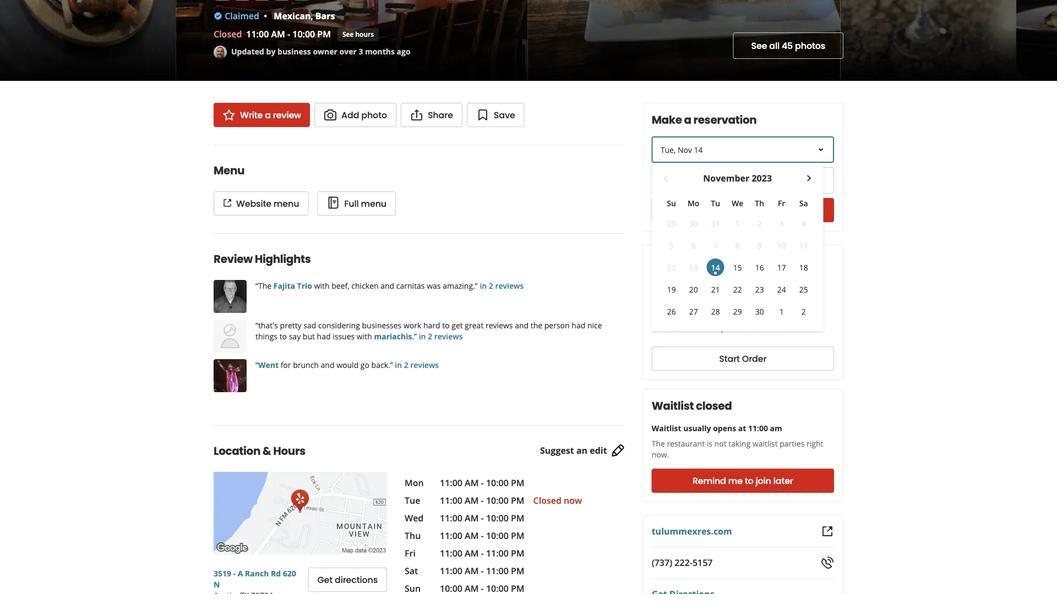Task type: locate. For each thing, give the bounding box(es) containing it.
sat
[[405, 566, 418, 578]]

review highlights element
[[196, 234, 634, 408]]

29
[[667, 218, 676, 229], [734, 307, 742, 317]]

1 vertical spatial closed
[[534, 495, 562, 507]]

3 right "over"
[[359, 46, 363, 57]]

30
[[689, 218, 698, 229], [756, 307, 764, 317]]

4 row from the top
[[661, 257, 815, 279]]

fees
[[665, 323, 682, 334]]

1 vertical spatial 1
[[780, 307, 784, 317]]

222-
[[675, 557, 693, 569]]

1 horizontal spatial with
[[357, 331, 372, 342]]

24 star v2 image
[[223, 109, 236, 122]]

None field
[[653, 169, 740, 193]]

photo of tulum mexican restaurant and tequila bar - austin, tx, us. image
[[176, 0, 528, 81], [1017, 0, 1058, 81]]

pm
[[317, 28, 331, 40], [511, 478, 525, 489], [511, 495, 525, 507], [511, 513, 525, 525], [511, 530, 525, 542], [511, 548, 525, 560], [511, 566, 525, 578]]

closed left now
[[534, 495, 562, 507]]

thu nov 2, 2023 cell
[[751, 215, 769, 232]]

1 vertical spatial to
[[280, 331, 287, 342]]

photo of tulum mexican restaurant and tequila bar - austin, tx, us. mexican martini and it comes with a shaker! image
[[841, 0, 1017, 81]]

2
[[758, 218, 762, 229], [489, 281, 493, 291], [802, 307, 806, 317], [428, 331, 432, 342], [404, 360, 409, 370]]

1 horizontal spatial menu
[[361, 197, 387, 210]]

29 inside cell
[[667, 218, 676, 229]]

10:00 for tue
[[486, 495, 509, 507]]

1 vertical spatial had
[[317, 331, 331, 342]]

2 vertical spatial to
[[745, 475, 754, 488]]

delivery
[[661, 284, 696, 296]]

am
[[770, 423, 783, 434]]

order right start
[[742, 353, 767, 365]]

fr
[[778, 198, 786, 208]]

now
[[564, 495, 582, 507]]

3 down fr
[[780, 218, 784, 229]]

0 vertical spatial "
[[256, 281, 258, 291]]

&
[[263, 444, 271, 459]]

2 vertical spatial and
[[321, 360, 335, 370]]

edit
[[590, 445, 607, 457]]

1 for wed nov 1, 2023 cell
[[736, 218, 740, 229]]

1 vertical spatial 30
[[756, 307, 764, 317]]

" for the
[[256, 281, 258, 291]]

menu inside website menu link
[[274, 197, 299, 210]]

right
[[807, 439, 824, 449]]

sat nov 11, 2023 cell
[[795, 237, 813, 254]]

- for thu
[[481, 530, 484, 542]]

had left the nice
[[572, 320, 586, 331]]

me
[[729, 475, 743, 488]]

0 horizontal spatial "
[[390, 360, 393, 370]]

"
[[256, 281, 258, 291], [256, 320, 258, 331], [256, 360, 258, 370]]

matt b. image
[[214, 280, 247, 313]]

the left fajita
[[258, 281, 272, 291]]

24 menu v2 image
[[327, 196, 340, 210]]

business
[[278, 46, 311, 57]]

to left say
[[280, 331, 287, 342]]

11:00 am - 10:00 pm
[[440, 478, 525, 489], [440, 495, 525, 507], [440, 513, 525, 525], [440, 530, 525, 542]]

10:00 for wed
[[486, 513, 509, 525]]

brunch
[[293, 360, 319, 370]]

1 vertical spatial waitlist
[[652, 423, 682, 434]]

6
[[692, 240, 696, 251]]

fri
[[405, 548, 416, 560]]

fajita trio button
[[274, 281, 312, 291]]

2 horizontal spatial a
[[737, 204, 743, 217]]

25 up sat dec 2, 2023 cell
[[800, 285, 808, 295]]

photo of tulum mexican restaurant and tequila bar - austin, tx, us. fajitas caribenas! image
[[0, 0, 176, 81]]

1 horizontal spatial 29
[[734, 307, 742, 317]]

- for fri
[[481, 548, 484, 560]]

24 external link v2 image
[[821, 525, 835, 539]]

" up things in the left bottom of the page
[[256, 320, 258, 331]]

30 up mins in the bottom of the page
[[756, 307, 764, 317]]

29 up pick up in 15-25 mins
[[734, 307, 742, 317]]

pick up in 15-25 mins
[[700, 323, 777, 334]]

review highlights
[[214, 252, 311, 267]]

0 horizontal spatial 1
[[736, 218, 740, 229]]

1 vertical spatial "
[[414, 331, 417, 342]]

" down review highlights
[[256, 281, 258, 291]]

1 horizontal spatial 25
[[800, 285, 808, 295]]

31
[[711, 218, 720, 229]]

to right me
[[745, 475, 754, 488]]

location & hours
[[214, 444, 306, 459]]

1 " from the top
[[256, 281, 258, 291]]

with right trio
[[314, 281, 330, 291]]

closed 11:00 am - 10:00 pm
[[214, 28, 331, 40]]

sun nov 12, 2023 cell
[[663, 259, 681, 277]]

0 vertical spatial with
[[314, 281, 330, 291]]

2 " from the top
[[256, 320, 258, 331]]

2 horizontal spatial to
[[745, 475, 754, 488]]

0 horizontal spatial 29
[[667, 218, 676, 229]]

29 down su
[[667, 218, 676, 229]]

1 down find a table
[[736, 218, 740, 229]]

and left the
[[515, 320, 529, 331]]

all
[[770, 40, 780, 52]]

2 down table
[[758, 218, 762, 229]]

not
[[715, 439, 727, 449]]

the up "now."
[[652, 439, 665, 449]]

row group containing 29
[[661, 213, 815, 323]]

0 vertical spatial 1
[[736, 218, 740, 229]]

1 vertical spatial in 2 reviews button
[[417, 331, 463, 342]]

write
[[240, 109, 263, 121]]

2 row from the top
[[661, 213, 815, 235]]

2 horizontal spatial "
[[475, 281, 478, 291]]

1 horizontal spatial 1
[[780, 307, 784, 317]]

and left would
[[321, 360, 335, 370]]

1 11:00 am - 11:00 pm from the top
[[440, 548, 525, 560]]

a inside 'link'
[[737, 204, 743, 217]]

1 horizontal spatial photo of tulum mexican restaurant and tequila bar - austin, tx, us. image
[[1017, 0, 1058, 81]]

16 external link v2 image
[[223, 199, 232, 208]]

2 vertical spatial "
[[256, 360, 258, 370]]

tue nov 14, 2023 cell
[[705, 257, 727, 279]]

make
[[652, 112, 682, 128]]

25 inside row
[[800, 285, 808, 295]]

1 horizontal spatial had
[[572, 320, 586, 331]]

1 horizontal spatial and
[[381, 281, 395, 291]]

row containing 26
[[661, 301, 815, 323]]

at
[[739, 423, 747, 434]]

menu right website
[[274, 197, 299, 210]]

1 horizontal spatial closed
[[534, 495, 562, 507]]

1 vertical spatial "
[[256, 320, 258, 331]]

0 horizontal spatial the
[[258, 281, 272, 291]]

menu right "full"
[[361, 197, 387, 210]]

closed down 16 claim filled v2 image
[[214, 28, 242, 40]]

row group
[[661, 213, 815, 323]]

0 horizontal spatial with
[[314, 281, 330, 291]]

see left all at the right top
[[752, 40, 767, 52]]

map image
[[214, 473, 387, 555]]

0 horizontal spatial closed
[[214, 28, 242, 40]]

see for see all 45 photos
[[752, 40, 767, 52]]

1 vertical spatial 11:00 am - 11:00 pm
[[440, 566, 525, 578]]

november
[[704, 172, 750, 184]]

issues
[[333, 331, 355, 342]]

pm for mon
[[511, 478, 525, 489]]

start
[[720, 353, 740, 365]]

1 vertical spatial the
[[652, 439, 665, 449]]

- for sat
[[481, 566, 484, 578]]

12
[[667, 262, 676, 273]]

rd
[[271, 569, 281, 579]]

tulummexres.com
[[652, 526, 732, 538]]

a
[[265, 109, 271, 121], [684, 112, 692, 128], [737, 204, 743, 217]]

menu
[[274, 197, 299, 210], [361, 197, 387, 210]]

5 row from the top
[[661, 279, 815, 301]]

tu
[[711, 198, 721, 208]]

1 horizontal spatial order
[[742, 353, 767, 365]]

region containing "
[[205, 280, 634, 393]]

0 vertical spatial 11:00 am - 11:00 pm
[[440, 548, 525, 560]]

"
[[475, 281, 478, 291], [414, 331, 417, 342], [390, 360, 393, 370]]

with down businesses
[[357, 331, 372, 342]]

0 vertical spatial 30
[[689, 218, 698, 229]]

1
[[736, 218, 740, 229], [780, 307, 784, 317]]

1 waitlist from the top
[[652, 399, 694, 414]]

in 2 reviews button right amazing.
[[478, 281, 524, 291]]

0 vertical spatial and
[[381, 281, 395, 291]]

am for fri
[[465, 548, 479, 560]]

24 camera v2 image
[[324, 109, 337, 122]]

am for sat
[[465, 566, 479, 578]]

23
[[756, 285, 764, 295]]

waitlist inside waitlist usually opens at 11:00 am the restaurant is not taking waitlist parties right now.
[[652, 423, 682, 434]]

0 vertical spatial the
[[258, 281, 272, 291]]

6 row from the top
[[661, 301, 815, 323]]

takeout tab panel
[[652, 305, 757, 310]]

wed
[[405, 513, 424, 525]]

0 horizontal spatial a
[[265, 109, 271, 121]]

0 vertical spatial 29
[[667, 218, 676, 229]]

16 claim filled v2 image
[[214, 12, 223, 20]]

review
[[214, 252, 253, 267]]

0 horizontal spatial 3
[[359, 46, 363, 57]]

15
[[734, 262, 742, 273]]

sa
[[800, 198, 808, 208]]

1 horizontal spatial 3
[[780, 218, 784, 229]]

tab list
[[652, 283, 757, 305]]

closed inside location & hours element
[[534, 495, 562, 507]]

2 horizontal spatial and
[[515, 320, 529, 331]]

find
[[717, 204, 735, 217]]

45
[[782, 40, 793, 52]]

24 share v2 image
[[410, 109, 424, 122]]

review
[[273, 109, 301, 121]]

pm for thu
[[511, 530, 525, 542]]

2 vertical spatial "
[[390, 360, 393, 370]]

the inside waitlist usually opens at 11:00 am the restaurant is not taking waitlist parties right now.
[[652, 439, 665, 449]]

1 vertical spatial with
[[357, 331, 372, 342]]

had
[[572, 320, 586, 331], [317, 331, 331, 342]]

1 vertical spatial see
[[752, 40, 767, 52]]

a right find
[[737, 204, 743, 217]]

tue oct 31, 2023 cell
[[707, 215, 725, 232]]

to left get
[[442, 320, 450, 331]]

1 vertical spatial order
[[742, 353, 767, 365]]

see for see hours
[[343, 30, 354, 39]]

1 menu from the left
[[274, 197, 299, 210]]

marc p. image
[[214, 360, 247, 393]]

bars
[[316, 10, 335, 22]]

0 vertical spatial 25
[[800, 285, 808, 295]]

order down 5 at the right top of the page
[[652, 254, 683, 270]]

tab list containing delivery
[[652, 283, 757, 305]]

0 horizontal spatial photo of tulum mexican restaurant and tequila bar - austin, tx, us. image
[[176, 0, 528, 81]]

0 horizontal spatial had
[[317, 331, 331, 342]]

0 vertical spatial in 2 reviews button
[[478, 281, 524, 291]]

-
[[288, 28, 290, 40], [481, 478, 484, 489], [481, 495, 484, 507], [481, 513, 484, 525], [481, 530, 484, 542], [481, 548, 484, 560], [481, 566, 484, 578], [233, 569, 236, 579]]

hard
[[424, 320, 440, 331]]

closed
[[214, 28, 242, 40], [534, 495, 562, 507]]

0 vertical spatial "
[[475, 281, 478, 291]]

1 horizontal spatial a
[[684, 112, 692, 128]]

0 vertical spatial see
[[343, 30, 354, 39]]

11:00 am - 11:00 pm for sat
[[440, 566, 525, 578]]

order inside button
[[742, 353, 767, 365]]

3 inside fri nov 3, 2023 cell
[[780, 218, 784, 229]]

reviews inside " that's pretty sad considering businesses work hard to get great reviews and the person had nice things to say but had issues with
[[486, 320, 513, 331]]

and right chicken
[[381, 281, 395, 291]]

30 inside cell
[[689, 218, 698, 229]]

the
[[531, 320, 543, 331]]

was
[[427, 281, 441, 291]]

0 horizontal spatial see
[[343, 30, 354, 39]]

in 2 reviews button down hard
[[417, 331, 463, 342]]

4 11:00 am - 10:00 pm from the top
[[440, 530, 525, 542]]

no
[[652, 323, 663, 334]]

" down "work"
[[414, 331, 417, 342]]

2 menu from the left
[[361, 197, 387, 210]]

1 vertical spatial and
[[515, 320, 529, 331]]

tue nov 7, 2023 cell
[[707, 237, 725, 254]]

2 11:00 am - 10:00 pm from the top
[[440, 495, 525, 507]]

fri nov 3, 2023 cell
[[773, 215, 791, 232]]

0 horizontal spatial order
[[652, 254, 683, 270]]

24 phone v2 image
[[821, 557, 835, 570]]

waitlist up the restaurant on the bottom right of page
[[652, 423, 682, 434]]

1 down 24
[[780, 307, 784, 317]]

0 vertical spatial closed
[[214, 28, 242, 40]]

1 for fri dec 1, 2023 cell
[[780, 307, 784, 317]]

" up the great
[[475, 281, 478, 291]]

0 vertical spatial waitlist
[[652, 399, 694, 414]]

0 horizontal spatial and
[[321, 360, 335, 370]]

pm for sat
[[511, 566, 525, 578]]

in 2 reviews button for great
[[417, 331, 463, 342]]

person
[[545, 320, 570, 331]]

1 vertical spatial 29
[[734, 307, 742, 317]]

30 down mo
[[689, 218, 698, 229]]

2 11:00 am - 11:00 pm from the top
[[440, 566, 525, 578]]

mon oct 30, 2023 cell
[[685, 215, 703, 232]]

website menu link
[[214, 192, 309, 216]]

2 down hard
[[428, 331, 432, 342]]

20
[[689, 285, 698, 295]]

a right make
[[684, 112, 692, 128]]

3 " from the top
[[256, 360, 258, 370]]

had right the but
[[317, 331, 331, 342]]

with
[[314, 281, 330, 291], [357, 331, 372, 342]]

1 horizontal spatial see
[[752, 40, 767, 52]]

2023
[[752, 172, 772, 184]]

waitlist up usually
[[652, 399, 694, 414]]

0 horizontal spatial menu
[[274, 197, 299, 210]]

3 row from the top
[[661, 235, 815, 257]]

region
[[205, 280, 634, 393]]

0 horizontal spatial 25
[[748, 323, 757, 334]]

1 vertical spatial 25
[[748, 323, 757, 334]]

in right .
[[419, 331, 426, 342]]

mon
[[405, 478, 424, 489]]

1 horizontal spatial to
[[442, 320, 450, 331]]

see left hours at the left of the page
[[343, 30, 354, 39]]

in right back.
[[395, 360, 402, 370]]

remind me to join later
[[693, 475, 794, 488]]

waitlist for waitlist usually opens at 11:00 am the restaurant is not taking waitlist parties right now.
[[652, 423, 682, 434]]

beef,
[[332, 281, 350, 291]]

1 horizontal spatial the
[[652, 439, 665, 449]]

in 2 reviews button down mariachis . " in 2 reviews
[[393, 360, 439, 370]]

2 waitlist from the top
[[652, 423, 682, 434]]

1 11:00 am - 10:00 pm from the top
[[440, 478, 525, 489]]

" right the go
[[390, 360, 393, 370]]

0 vertical spatial order
[[652, 254, 683, 270]]

menu inside full menu link
[[361, 197, 387, 210]]

2 photo of tulum mexican restaurant and tequila bar - austin, tx, us. image from the left
[[1017, 0, 1058, 81]]

0 horizontal spatial 30
[[689, 218, 698, 229]]

25 left mins in the bottom of the page
[[748, 323, 757, 334]]

3 11:00 am - 10:00 pm from the top
[[440, 513, 525, 525]]

am for thu
[[465, 530, 479, 542]]

reviews
[[495, 281, 524, 291], [486, 320, 513, 331], [434, 331, 463, 342], [411, 360, 439, 370]]

now.
[[652, 450, 669, 460]]

reviews right the great
[[486, 320, 513, 331]]

1 row from the top
[[661, 194, 815, 213]]

" inside " that's pretty sad considering businesses work hard to get great reviews and the person had nice things to say but had issues with
[[256, 320, 258, 331]]

1 vertical spatial 3
[[780, 218, 784, 229]]

november 2023 grid
[[661, 172, 815, 323]]

3
[[359, 46, 363, 57], [780, 218, 784, 229]]

full menu link
[[317, 192, 396, 216]]

24 pencil v2 image
[[612, 445, 625, 458]]

directions
[[335, 575, 378, 587]]

" right marc p. 'image'
[[256, 360, 258, 370]]

row
[[661, 194, 815, 213], [661, 213, 815, 235], [661, 235, 815, 257], [661, 257, 815, 279], [661, 279, 815, 301], [661, 301, 815, 323]]

a right write
[[265, 109, 271, 121]]

15-
[[737, 323, 748, 334]]

great
[[465, 320, 484, 331]]



Task type: vqa. For each thing, say whether or not it's contained in the screenshot.
dogs at left
no



Task type: describe. For each thing, give the bounding box(es) containing it.
pretty
[[280, 320, 302, 331]]

pm for fri
[[511, 548, 525, 560]]

11:00 am - 10:00 pm for wed
[[440, 513, 525, 525]]

th
[[755, 198, 765, 208]]

location
[[214, 444, 261, 459]]

photos
[[795, 40, 826, 52]]

7
[[714, 240, 718, 251]]

parties
[[780, 439, 805, 449]]

2 right amazing.
[[489, 281, 493, 291]]

0 horizontal spatial to
[[280, 331, 287, 342]]

photo of tulum mexican restaurant and tequila bar - austin, tx, us. sopapillas image
[[528, 0, 841, 81]]

claimed
[[225, 10, 259, 22]]

mon nov 6, 2023 cell
[[685, 237, 703, 254]]

10:00 for mon
[[486, 478, 509, 489]]

add photo
[[342, 109, 387, 121]]

sat dec 2, 2023 cell
[[795, 303, 813, 321]]

row containing 5
[[661, 235, 815, 257]]

closed
[[696, 399, 732, 414]]

- inside 3519 - a ranch rd 620 n
[[233, 569, 236, 579]]

row containing su
[[661, 194, 815, 213]]

am for tue
[[465, 495, 479, 507]]

19
[[667, 285, 676, 295]]

add
[[342, 109, 359, 121]]

16
[[756, 262, 764, 273]]

see hours
[[343, 30, 374, 39]]

am for wed
[[465, 513, 479, 525]]

" went for brunch and would go back. " in 2 reviews
[[256, 360, 439, 370]]

11:00 am - 10:00 pm for tue
[[440, 495, 525, 507]]

10
[[778, 240, 786, 251]]

waitlist closed
[[652, 399, 732, 414]]

considering
[[318, 320, 360, 331]]

18
[[800, 262, 808, 273]]

write a review
[[240, 109, 301, 121]]

sun nov 5, 2023 cell
[[663, 237, 681, 254]]

11:00 inside waitlist usually opens at 11:00 am the restaurant is not taking waitlist parties right now.
[[749, 423, 768, 434]]

closed for closed 11:00 am - 10:00 pm
[[214, 28, 242, 40]]

waitlist
[[753, 439, 778, 449]]

2 right back.
[[404, 360, 409, 370]]

region inside the review highlights element
[[205, 280, 634, 393]]

22
[[734, 285, 742, 295]]

24 save outline v2 image
[[476, 109, 490, 122]]

in right up
[[728, 323, 735, 334]]

tue
[[405, 495, 421, 507]]

1 horizontal spatial 30
[[756, 307, 764, 317]]

1 photo of tulum mexican restaurant and tequila bar - austin, tx, us. image from the left
[[176, 0, 528, 81]]

pick
[[700, 323, 715, 334]]

3519 - a ranch rd 620 n
[[214, 569, 296, 590]]

,
[[311, 10, 313, 22]]

menu element
[[196, 145, 625, 216]]

food
[[685, 254, 712, 270]]

" for that's pretty sad considering businesses work hard to get great reviews and the person had nice things to say but had issues with
[[256, 320, 258, 331]]

reservation
[[694, 112, 757, 128]]

24
[[778, 285, 786, 295]]

share button
[[401, 103, 463, 127]]

10:00 for thu
[[486, 530, 509, 542]]

updated by business owner over 3 months ago
[[231, 46, 411, 57]]

remind me to join later button
[[652, 469, 835, 494]]

back.
[[372, 360, 390, 370]]

0 vertical spatial to
[[442, 320, 450, 331]]

Select a date text field
[[652, 137, 835, 163]]

share
[[428, 109, 453, 121]]

" the fajita trio with beef, chicken and carnitas was amazing. " in 2 reviews
[[256, 281, 524, 291]]

reviews down mariachis . " in 2 reviews
[[411, 360, 439, 370]]

(737) 222-5157
[[652, 557, 713, 569]]

nice
[[588, 320, 602, 331]]

wed nov 1, 2023 cell
[[729, 215, 747, 232]]

bars link
[[316, 10, 335, 22]]

get
[[452, 320, 463, 331]]

0 vertical spatial 3
[[359, 46, 363, 57]]

for
[[281, 360, 291, 370]]

a for review
[[265, 109, 271, 121]]

am for mon
[[465, 478, 479, 489]]

thu nov 9, 2023 cell
[[751, 237, 769, 254]]

hours
[[273, 444, 306, 459]]

11:00 am - 11:00 pm for fri
[[440, 548, 525, 560]]

" that's pretty sad considering businesses work hard to get great reviews and the person had nice things to say but had issues with
[[256, 320, 602, 342]]

suggest an edit
[[540, 445, 607, 457]]

christinr h. image
[[214, 320, 247, 353]]

closed for closed now
[[534, 495, 562, 507]]

tulummexres.com link
[[652, 526, 732, 538]]

2 vertical spatial in 2 reviews button
[[393, 360, 439, 370]]

reviews down get
[[434, 331, 463, 342]]

make a reservation
[[652, 112, 757, 128]]

months
[[365, 46, 395, 57]]

row containing 12
[[661, 257, 815, 279]]

mon nov 13, 2023 cell
[[685, 259, 703, 277]]

- for tue
[[481, 495, 484, 507]]

with inside " that's pretty sad considering businesses work hard to get great reviews and the person had nice things to say but had issues with
[[357, 331, 372, 342]]

trio
[[297, 281, 312, 291]]

in right amazing.
[[480, 281, 487, 291]]

wed nov 8, 2023 cell
[[729, 237, 747, 254]]

businesses
[[362, 320, 402, 331]]

takeout
[[713, 284, 748, 296]]

start order button
[[652, 347, 835, 371]]

pm for wed
[[511, 513, 525, 525]]

a for reservation
[[684, 112, 692, 128]]

2 right fri dec 1, 2023 cell
[[802, 307, 806, 317]]

and inside " that's pretty sad considering businesses work hard to get great reviews and the person had nice things to say but had issues with
[[515, 320, 529, 331]]

21
[[711, 285, 720, 295]]

usually
[[684, 423, 711, 434]]

0 vertical spatial had
[[572, 320, 586, 331]]

sat nov 4, 2023 cell
[[795, 215, 813, 232]]

work
[[404, 320, 422, 331]]

1 horizontal spatial "
[[414, 331, 417, 342]]

row containing 29
[[661, 213, 815, 235]]

would
[[337, 360, 359, 370]]

waitlist for waitlist closed
[[652, 399, 694, 414]]

.
[[412, 331, 414, 342]]

owner
[[313, 46, 338, 57]]

menu
[[214, 163, 245, 178]]

ranch
[[245, 569, 269, 579]]

waitlist usually opens at 11:00 am the restaurant is not taking waitlist parties right now.
[[652, 423, 824, 460]]

no fees
[[652, 323, 682, 334]]

updated
[[231, 46, 264, 57]]

website menu
[[236, 197, 299, 210]]

a for table
[[737, 204, 743, 217]]

fajita
[[274, 281, 295, 291]]

get
[[318, 575, 333, 587]]

mariachis
[[374, 331, 412, 342]]

row containing 19
[[661, 279, 815, 301]]

restaurant
[[667, 439, 705, 449]]

later
[[774, 475, 794, 488]]

(737)
[[652, 557, 673, 569]]

pm for tue
[[511, 495, 525, 507]]

website
[[236, 197, 272, 210]]

mexican link
[[274, 10, 311, 22]]

menu for website menu
[[274, 197, 299, 210]]

we
[[732, 198, 744, 208]]

- for wed
[[481, 513, 484, 525]]

full
[[344, 197, 359, 210]]

in 2 reviews button for amazing.
[[478, 281, 524, 291]]

join
[[756, 475, 772, 488]]

sun oct 29, 2023 cell
[[663, 215, 681, 232]]

n
[[214, 580, 220, 590]]

menu for full menu
[[361, 197, 387, 210]]

that's
[[258, 320, 278, 331]]

mexican , bars
[[274, 10, 335, 22]]

add photo link
[[315, 103, 397, 127]]

order food
[[652, 254, 712, 270]]

location & hours element
[[196, 426, 643, 595]]

fri nov 10, 2023 cell
[[773, 237, 791, 254]]

- for mon
[[481, 478, 484, 489]]

to inside button
[[745, 475, 754, 488]]

reviews right amazing.
[[495, 281, 524, 291]]

fri dec 1, 2023 cell
[[773, 303, 791, 321]]

save button
[[467, 103, 525, 127]]

11:00 am - 10:00 pm for mon
[[440, 478, 525, 489]]

a
[[238, 569, 243, 579]]

suggest
[[540, 445, 574, 457]]

by
[[266, 46, 276, 57]]

11:00 am - 10:00 pm for thu
[[440, 530, 525, 542]]

things
[[256, 331, 278, 342]]

an
[[577, 445, 588, 457]]

suggest an edit link
[[540, 445, 625, 458]]



